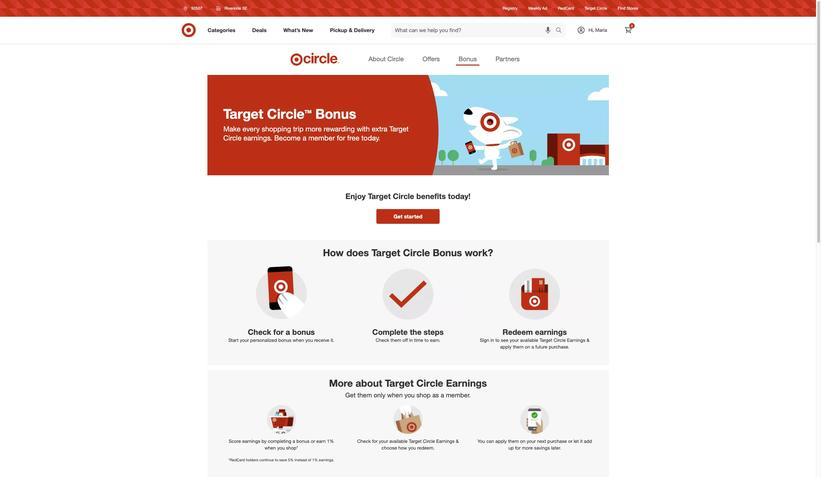 Task type: locate. For each thing, give the bounding box(es) containing it.
earnings inside more about target circle earnings get them only when you shop as a member.
[[446, 377, 487, 389]]

a inside more about target circle earnings get them only when you shop as a member.
[[441, 391, 444, 399]]

earnings.
[[243, 133, 272, 142], [319, 458, 334, 462]]

0 vertical spatial earnings
[[567, 337, 585, 343]]

1 horizontal spatial when
[[293, 337, 304, 343]]

target right does
[[372, 247, 400, 259]]

1% right earn
[[327, 438, 334, 444]]

on left future at the bottom of the page
[[525, 344, 530, 350]]

1 vertical spatial apply
[[495, 438, 507, 444]]

you inside score earnings by completing a bonus or earn 1% when you shop*
[[277, 445, 285, 451]]

today!
[[448, 191, 471, 201]]

get left started
[[394, 213, 403, 220]]

0 vertical spatial 1%
[[327, 438, 334, 444]]

your right start
[[240, 337, 249, 343]]

off
[[402, 337, 408, 343]]

in inside complete the steps check them off in time to earn.
[[409, 337, 413, 343]]

earnings inside redeem earnings sign in to see your available target circle earnings & apply them on a future purchase.
[[535, 327, 567, 337]]

1 vertical spatial more
[[522, 445, 533, 451]]

bonus up rewarding
[[315, 105, 356, 122]]

1 horizontal spatial available
[[520, 337, 538, 343]]

complete
[[372, 327, 408, 337]]

0 horizontal spatial when
[[265, 445, 276, 451]]

pickup & delivery link
[[324, 23, 383, 37]]

find stores
[[618, 6, 638, 11]]

bonus
[[292, 327, 315, 337], [278, 337, 291, 343], [296, 438, 309, 444]]

earnings. down every
[[243, 133, 272, 142]]

circle inside check for your available target circle earnings & choose how you redeem.
[[423, 438, 435, 444]]

in right sign
[[490, 337, 494, 343]]

1 vertical spatial 1%
[[312, 458, 318, 462]]

them left off
[[391, 337, 401, 343]]

earnings
[[535, 327, 567, 337], [242, 438, 260, 444]]

become
[[274, 133, 301, 142]]

earnings
[[567, 337, 585, 343], [446, 377, 487, 389], [436, 438, 455, 444]]

0 vertical spatial on
[[525, 344, 530, 350]]

riverside se
[[224, 6, 247, 11]]

1 vertical spatial earnings.
[[319, 458, 334, 462]]

a inside score earnings by completing a bonus or earn 1% when you shop*
[[293, 438, 295, 444]]

92507 button
[[179, 2, 209, 14]]

them inside redeem earnings sign in to see your available target circle earnings & apply them on a future purchase.
[[513, 344, 524, 350]]

on inside the you can apply them on your next purchase or let it add up for more savings later.
[[520, 438, 525, 444]]

1 vertical spatial on
[[520, 438, 525, 444]]

partners link
[[493, 53, 522, 66]]

them down about
[[357, 391, 372, 399]]

2 horizontal spatial check
[[376, 337, 389, 343]]

bonus right personalized
[[278, 337, 291, 343]]

as
[[432, 391, 439, 399]]

earnings. right of
[[319, 458, 334, 462]]

you can apply them on your next purchase or let it add up for more savings later.
[[477, 438, 592, 451]]

1 horizontal spatial &
[[456, 438, 459, 444]]

to left see
[[495, 337, 500, 343]]

2 horizontal spatial when
[[387, 391, 403, 399]]

target inside check for your available target circle earnings & choose how you redeem.
[[409, 438, 422, 444]]

get inside more about target circle earnings get them only when you shop as a member.
[[345, 391, 356, 399]]

1 vertical spatial get
[[345, 391, 356, 399]]

when
[[293, 337, 304, 343], [387, 391, 403, 399], [265, 445, 276, 451]]

1 or from the left
[[311, 438, 315, 444]]

0 vertical spatial earnings.
[[243, 133, 272, 142]]

0 vertical spatial when
[[293, 337, 304, 343]]

0 horizontal spatial get
[[345, 391, 356, 399]]

bonus inside "target circle ™ bonus make every shopping trip more rewarding with extra target circle earnings. become a member for free today."
[[315, 105, 356, 122]]

for
[[337, 133, 345, 142], [273, 327, 284, 337], [372, 438, 378, 444], [515, 445, 521, 451]]

1 vertical spatial available
[[389, 438, 407, 444]]

your inside redeem earnings sign in to see your available target circle earnings & apply them on a future purchase.
[[510, 337, 519, 343]]

pickup & delivery
[[330, 27, 375, 33]]

earnings inside score earnings by completing a bonus or earn 1% when you shop*
[[242, 438, 260, 444]]

score earnings by completing a bonus or earn 1% when you shop*
[[229, 438, 334, 451]]

in right off
[[409, 337, 413, 343]]

to
[[424, 337, 429, 343], [495, 337, 500, 343], [275, 458, 278, 462]]

your down redeem
[[510, 337, 519, 343]]

or
[[311, 438, 315, 444], [568, 438, 572, 444]]

enjoy
[[345, 191, 366, 201]]

more inside the you can apply them on your next purchase or let it add up for more savings later.
[[522, 445, 533, 451]]

target up redeem.
[[409, 438, 422, 444]]

1 vertical spatial earnings
[[242, 438, 260, 444]]

search button
[[553, 23, 569, 39]]

0 vertical spatial earnings
[[535, 327, 567, 337]]

does
[[346, 247, 369, 259]]

bonus
[[459, 55, 477, 63], [315, 105, 356, 122], [433, 247, 462, 259]]

for inside the you can apply them on your next purchase or let it add up for more savings later.
[[515, 445, 521, 451]]

to left save
[[275, 458, 278, 462]]

0 vertical spatial more
[[305, 124, 322, 133]]

enjoy target circle benefits today!
[[345, 191, 471, 201]]

your up choose
[[379, 438, 388, 444]]

bonus down what can we help you find? suggestions appear below search box on the top of the page
[[459, 55, 477, 63]]

1 horizontal spatial check
[[357, 438, 371, 444]]

1 vertical spatial &
[[587, 337, 590, 343]]

target right enjoy
[[368, 191, 391, 201]]

0 horizontal spatial more
[[305, 124, 322, 133]]

apply down see
[[500, 344, 512, 350]]

check inside check for your available target circle earnings & choose how you redeem.
[[357, 438, 371, 444]]

&
[[349, 27, 352, 33], [587, 337, 590, 343], [456, 438, 459, 444]]

1 horizontal spatial to
[[424, 337, 429, 343]]

0 horizontal spatial check
[[248, 327, 271, 337]]

2 horizontal spatial &
[[587, 337, 590, 343]]

more
[[329, 377, 353, 389]]

or inside score earnings by completing a bonus or earn 1% when you shop*
[[311, 438, 315, 444]]

you inside more about target circle earnings get them only when you shop as a member.
[[404, 391, 415, 399]]

2 horizontal spatial to
[[495, 337, 500, 343]]

1 in from the left
[[409, 337, 413, 343]]

check inside check for a bonus start your personalized bonus when you receive it.
[[248, 327, 271, 337]]

apply right can
[[495, 438, 507, 444]]

on
[[525, 344, 530, 350], [520, 438, 525, 444]]

when left receive
[[293, 337, 304, 343]]

apply inside redeem earnings sign in to see your available target circle earnings & apply them on a future purchase.
[[500, 344, 512, 350]]

when for a
[[293, 337, 304, 343]]

1 horizontal spatial more
[[522, 445, 533, 451]]

bonus left work?
[[433, 247, 462, 259]]

0 vertical spatial check
[[248, 327, 271, 337]]

redcard
[[558, 6, 574, 11]]

1 horizontal spatial in
[[490, 337, 494, 343]]

them inside complete the steps check them off in time to earn.
[[391, 337, 401, 343]]

*redcard
[[229, 458, 245, 462]]

available up how
[[389, 438, 407, 444]]

offers
[[423, 55, 440, 63]]

apply inside the you can apply them on your next purchase or let it add up for more savings later.
[[495, 438, 507, 444]]

to right the time
[[424, 337, 429, 343]]

1 vertical spatial bonus
[[315, 105, 356, 122]]

1 horizontal spatial earnings
[[535, 327, 567, 337]]

check
[[248, 327, 271, 337], [376, 337, 389, 343], [357, 438, 371, 444]]

circle inside target circle link
[[597, 6, 607, 11]]

1 horizontal spatial 1%
[[327, 438, 334, 444]]

you left receive
[[305, 337, 313, 343]]

benefits
[[416, 191, 446, 201]]

you down completing
[[277, 445, 285, 451]]

when inside more about target circle earnings get them only when you shop as a member.
[[387, 391, 403, 399]]

2 in from the left
[[490, 337, 494, 343]]

earnings up purchase. in the right of the page
[[535, 327, 567, 337]]

2 vertical spatial bonus
[[296, 438, 309, 444]]

redeem
[[503, 327, 533, 337]]

available up future at the bottom of the page
[[520, 337, 538, 343]]

earnings left by
[[242, 438, 260, 444]]

when down by
[[265, 445, 276, 451]]

0 horizontal spatial in
[[409, 337, 413, 343]]

get started
[[394, 213, 422, 220]]

target circle ™ bonus make every shopping trip more rewarding with extra target circle earnings. become a member for free today.
[[223, 105, 409, 142]]

bonus up receive
[[292, 327, 315, 337]]

purchase.
[[549, 344, 569, 350]]

bonus up shop*
[[296, 438, 309, 444]]

for inside check for your available target circle earnings & choose how you redeem.
[[372, 438, 378, 444]]

0 horizontal spatial or
[[311, 438, 315, 444]]

0 horizontal spatial 1%
[[312, 458, 318, 462]]

1 vertical spatial earnings
[[446, 377, 487, 389]]

personalized
[[250, 337, 277, 343]]

you right how
[[408, 445, 416, 451]]

about circle link
[[366, 53, 406, 66]]

earnings for redeem
[[535, 327, 567, 337]]

target up only
[[385, 377, 414, 389]]

steps
[[424, 327, 444, 337]]

them down redeem
[[513, 344, 524, 350]]

them up up
[[508, 438, 519, 444]]

time
[[414, 337, 423, 343]]

2 vertical spatial check
[[357, 438, 371, 444]]

check inside complete the steps check them off in time to earn.
[[376, 337, 389, 343]]

1 horizontal spatial or
[[568, 438, 572, 444]]

a
[[303, 133, 306, 142], [286, 327, 290, 337], [531, 344, 534, 350], [441, 391, 444, 399], [293, 438, 295, 444]]

your inside check for a bonus start your personalized bonus when you receive it.
[[240, 337, 249, 343]]

0 horizontal spatial earnings.
[[243, 133, 272, 142]]

sign
[[480, 337, 489, 343]]

a inside "target circle ™ bonus make every shopping trip more rewarding with extra target circle earnings. become a member for free today."
[[303, 133, 306, 142]]

1% right of
[[312, 458, 318, 462]]

get down more
[[345, 391, 356, 399]]

1 horizontal spatial earnings.
[[319, 458, 334, 462]]

92507
[[191, 6, 202, 11]]

your left next
[[527, 438, 536, 444]]

more up member
[[305, 124, 322, 133]]

by
[[262, 438, 267, 444]]

target up hi,
[[585, 6, 596, 11]]

or left earn
[[311, 438, 315, 444]]

you left shop
[[404, 391, 415, 399]]

target up future at the bottom of the page
[[540, 337, 552, 343]]

0 vertical spatial available
[[520, 337, 538, 343]]

1 horizontal spatial get
[[394, 213, 403, 220]]

circle
[[597, 6, 607, 11], [387, 55, 404, 63], [267, 105, 304, 122], [223, 133, 242, 142], [393, 191, 414, 201], [403, 247, 430, 259], [554, 337, 566, 343], [416, 377, 443, 389], [423, 438, 435, 444]]

get
[[394, 213, 403, 220], [345, 391, 356, 399]]

0 vertical spatial &
[[349, 27, 352, 33]]

1 vertical spatial check
[[376, 337, 389, 343]]

2 vertical spatial when
[[265, 445, 276, 451]]

check for a bonus start your personalized bonus when you receive it.
[[228, 327, 334, 343]]

0 vertical spatial apply
[[500, 344, 512, 350]]

stores
[[627, 6, 638, 11]]

on left next
[[520, 438, 525, 444]]

only
[[374, 391, 385, 399]]

target
[[585, 6, 596, 11], [223, 105, 263, 122], [389, 124, 409, 133], [368, 191, 391, 201], [372, 247, 400, 259], [540, 337, 552, 343], [385, 377, 414, 389], [409, 438, 422, 444]]

1 vertical spatial when
[[387, 391, 403, 399]]

work?
[[465, 247, 493, 259]]

2 vertical spatial &
[[456, 438, 459, 444]]

can
[[486, 438, 494, 444]]

your inside check for your available target circle earnings & choose how you redeem.
[[379, 438, 388, 444]]

2 or from the left
[[568, 438, 572, 444]]

0 horizontal spatial available
[[389, 438, 407, 444]]

earnings. inside "target circle ™ bonus make every shopping trip more rewarding with extra target circle earnings. become a member for free today."
[[243, 133, 272, 142]]

it
[[580, 438, 583, 444]]

or inside the you can apply them on your next purchase or let it add up for more savings later.
[[568, 438, 572, 444]]

What can we help you find? suggestions appear below search field
[[391, 23, 557, 37]]

when inside check for a bonus start your personalized bonus when you receive it.
[[293, 337, 304, 343]]

2 vertical spatial earnings
[[436, 438, 455, 444]]

maria
[[595, 27, 607, 33]]

start
[[228, 337, 238, 343]]

next
[[537, 438, 546, 444]]

make
[[223, 124, 241, 133]]

apply
[[500, 344, 512, 350], [495, 438, 507, 444]]

0 horizontal spatial earnings
[[242, 438, 260, 444]]

when right only
[[387, 391, 403, 399]]

1% inside score earnings by completing a bonus or earn 1% when you shop*
[[327, 438, 334, 444]]

more left savings
[[522, 445, 533, 451]]

them
[[391, 337, 401, 343], [513, 344, 524, 350], [357, 391, 372, 399], [508, 438, 519, 444]]

earnings inside redeem earnings sign in to see your available target circle earnings & apply them on a future purchase.
[[567, 337, 585, 343]]

or left let in the right bottom of the page
[[568, 438, 572, 444]]



Task type: describe. For each thing, give the bounding box(es) containing it.
target circle link
[[585, 5, 607, 11]]

3 link
[[621, 23, 636, 37]]

pickup
[[330, 27, 347, 33]]

see
[[501, 337, 508, 343]]

registry
[[503, 6, 518, 11]]

you
[[477, 438, 485, 444]]

you inside check for your available target circle earnings & choose how you redeem.
[[408, 445, 416, 451]]

with
[[357, 124, 370, 133]]

shopping
[[262, 124, 291, 133]]

0 vertical spatial bonus
[[459, 55, 477, 63]]

earn
[[316, 438, 326, 444]]

today.
[[361, 133, 380, 142]]

delivery
[[354, 27, 375, 33]]

weekly
[[528, 6, 541, 11]]

get started link
[[376, 209, 440, 224]]

about
[[369, 55, 386, 63]]

member
[[308, 133, 335, 142]]

it.
[[331, 337, 334, 343]]

hi, maria
[[589, 27, 607, 33]]

available inside check for your available target circle earnings & choose how you redeem.
[[389, 438, 407, 444]]

search
[[553, 27, 569, 34]]

target inside more about target circle earnings get them only when you shop as a member.
[[385, 377, 414, 389]]

0 vertical spatial bonus
[[292, 327, 315, 337]]

earn.
[[430, 337, 440, 343]]

bonus inside score earnings by completing a bonus or earn 1% when you shop*
[[296, 438, 309, 444]]

0 vertical spatial get
[[394, 213, 403, 220]]

them inside more about target circle earnings get them only when you shop as a member.
[[357, 391, 372, 399]]

se
[[242, 6, 247, 11]]

complete the steps check them off in time to earn.
[[372, 327, 444, 343]]

3
[[631, 24, 633, 28]]

& inside check for your available target circle earnings & choose how you redeem.
[[456, 438, 459, 444]]

target up every
[[223, 105, 263, 122]]

a inside redeem earnings sign in to see your available target circle earnings & apply them on a future purchase.
[[531, 344, 534, 350]]

on inside redeem earnings sign in to see your available target circle earnings & apply them on a future purchase.
[[525, 344, 530, 350]]

for inside "target circle ™ bonus make every shopping trip more rewarding with extra target circle earnings. become a member for free today."
[[337, 133, 345, 142]]

trip
[[293, 124, 304, 133]]

let
[[574, 438, 579, 444]]

add
[[584, 438, 592, 444]]

to inside complete the steps check them off in time to earn.
[[424, 337, 429, 343]]

5%
[[288, 458, 294, 462]]

what's new
[[283, 27, 313, 33]]

them inside the you can apply them on your next purchase or let it add up for more savings later.
[[508, 438, 519, 444]]

when inside score earnings by completing a bonus or earn 1% when you shop*
[[265, 445, 276, 451]]

find stores link
[[618, 5, 638, 11]]

offers link
[[420, 53, 443, 66]]

1 vertical spatial bonus
[[278, 337, 291, 343]]

you inside check for a bonus start your personalized bonus when you receive it.
[[305, 337, 313, 343]]

partners
[[496, 55, 520, 63]]

what's
[[283, 27, 300, 33]]

earnings inside check for your available target circle earnings & choose how you redeem.
[[436, 438, 455, 444]]

choose
[[382, 445, 397, 451]]

target inside redeem earnings sign in to see your available target circle earnings & apply them on a future purchase.
[[540, 337, 552, 343]]

member.
[[446, 391, 471, 399]]

check for your
[[357, 438, 371, 444]]

weekly ad link
[[528, 5, 547, 11]]

target right extra
[[389, 124, 409, 133]]

deals link
[[246, 23, 275, 37]]

savings
[[534, 445, 550, 451]]

purchase
[[547, 438, 567, 444]]

target circle logo image
[[290, 52, 340, 66]]

when for target
[[387, 391, 403, 399]]

future
[[535, 344, 547, 350]]

1% for earn
[[327, 438, 334, 444]]

more inside "target circle ™ bonus make every shopping trip more rewarding with extra target circle earnings. become a member for free today."
[[305, 124, 322, 133]]

hi,
[[589, 27, 594, 33]]

for inside check for a bonus start your personalized bonus when you receive it.
[[273, 327, 284, 337]]

0 horizontal spatial &
[[349, 27, 352, 33]]

how does target circle bonus work?
[[323, 247, 493, 259]]

up
[[508, 445, 514, 451]]

rewarding
[[324, 124, 355, 133]]

ad
[[542, 6, 547, 11]]

completing
[[268, 438, 291, 444]]

score
[[229, 438, 241, 444]]

weekly ad
[[528, 6, 547, 11]]

registry link
[[503, 5, 518, 11]]

instead
[[295, 458, 307, 462]]

continue
[[259, 458, 274, 462]]

& inside redeem earnings sign in to see your available target circle earnings & apply them on a future purchase.
[[587, 337, 590, 343]]

circle inside redeem earnings sign in to see your available target circle earnings & apply them on a future purchase.
[[554, 337, 566, 343]]

what's new link
[[278, 23, 322, 37]]

riverside
[[224, 6, 241, 11]]

later.
[[551, 445, 561, 451]]

your inside the you can apply them on your next purchase or let it add up for more savings later.
[[527, 438, 536, 444]]

categories
[[208, 27, 235, 33]]

deals
[[252, 27, 267, 33]]

new
[[302, 27, 313, 33]]

of
[[308, 458, 311, 462]]

*redcard holders continue to save 5% instead of 1% earnings.
[[229, 458, 334, 462]]

check for a
[[248, 327, 271, 337]]

receive
[[314, 337, 329, 343]]

circle inside 'about circle' link
[[387, 55, 404, 63]]

redcard link
[[558, 5, 574, 11]]

categories link
[[202, 23, 244, 37]]

holders
[[246, 458, 258, 462]]

check for your available target circle earnings & choose how you redeem.
[[357, 438, 459, 451]]

started
[[404, 213, 422, 220]]

how
[[398, 445, 407, 451]]

in inside redeem earnings sign in to see your available target circle earnings & apply them on a future purchase.
[[490, 337, 494, 343]]

earnings for score
[[242, 438, 260, 444]]

extra
[[372, 124, 387, 133]]

0 horizontal spatial to
[[275, 458, 278, 462]]

circle inside more about target circle earnings get them only when you shop as a member.
[[416, 377, 443, 389]]

available inside redeem earnings sign in to see your available target circle earnings & apply them on a future purchase.
[[520, 337, 538, 343]]

about circle
[[369, 55, 404, 63]]

about
[[356, 377, 382, 389]]

a inside check for a bonus start your personalized bonus when you receive it.
[[286, 327, 290, 337]]

1% for of
[[312, 458, 318, 462]]

every
[[243, 124, 260, 133]]

to inside redeem earnings sign in to see your available target circle earnings & apply them on a future purchase.
[[495, 337, 500, 343]]

shop
[[416, 391, 431, 399]]

™
[[304, 107, 312, 122]]

more about target circle earnings get them only when you shop as a member.
[[329, 377, 487, 399]]

2 vertical spatial bonus
[[433, 247, 462, 259]]



Task type: vqa. For each thing, say whether or not it's contained in the screenshot.
available within the The Redeem Earnings Sign In To See Your Available Target Circle Earnings & Apply Them On A Future Purchase.
yes



